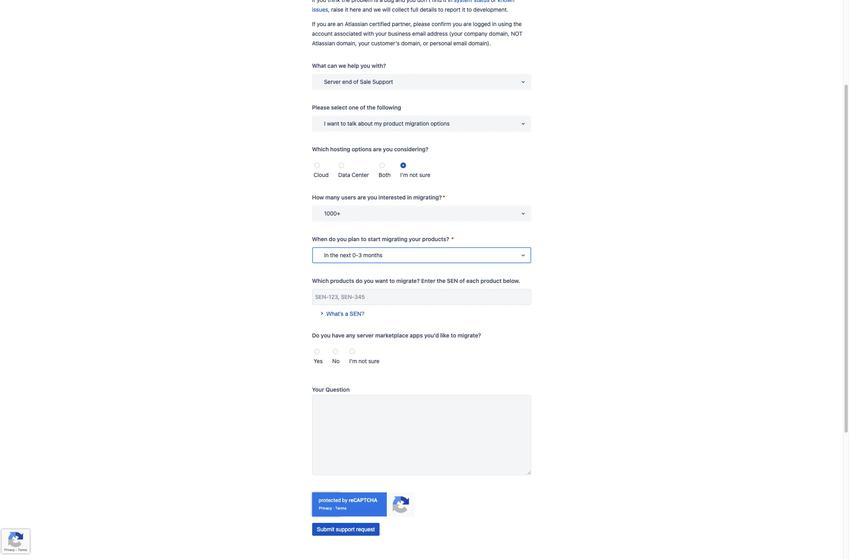 Task type: describe. For each thing, give the bounding box(es) containing it.
do
[[312, 332, 320, 339]]

associated
[[334, 30, 362, 37]]

0 horizontal spatial migrate?
[[396, 277, 420, 284]]

0 vertical spatial we
[[374, 6, 381, 13]]

0 horizontal spatial domain,
[[337, 40, 357, 47]]

open image
[[518, 77, 528, 87]]

what
[[312, 62, 326, 69]]

about
[[358, 120, 373, 127]]

0 vertical spatial *
[[443, 194, 445, 201]]

considering?
[[394, 146, 429, 153]]

1 vertical spatial not
[[359, 358, 367, 364]]

in
[[324, 252, 329, 259]]

the inside if you are an atlassian certified partner, please confirm you are logged in using the account associated with your business email address (your company domain, not atlassian domain, your customer's domain, or personal email domain).
[[514, 20, 522, 27]]

3
[[358, 252, 362, 259]]

submit support request button
[[312, 523, 380, 536]]

known
[[498, 0, 515, 3]]

no
[[332, 358, 340, 364]]

you right if
[[317, 20, 326, 27]]

plan
[[348, 236, 360, 242]]

1 horizontal spatial i'm
[[400, 171, 408, 178]]

are right "users"
[[358, 194, 366, 201]]

migrating?
[[413, 194, 442, 201]]

1 horizontal spatial domain,
[[401, 40, 422, 47]]

not
[[511, 30, 523, 37]]

here
[[350, 6, 361, 13]]

the right in
[[330, 252, 339, 259]]

in inside if you are an atlassian certified partner, please confirm you are logged in using the account associated with your business email address (your company domain, not atlassian domain, your customer's domain, or personal email domain).
[[492, 20, 497, 27]]

if you are an atlassian certified partner, please confirm you are logged in using the account associated with your business email address (your company domain, not atlassian domain, your customer's domain, or personal email domain).
[[312, 20, 523, 47]]

hosting
[[330, 146, 350, 153]]

3 open image from the top
[[518, 250, 528, 260]]

how many users are you interested in migrating? *
[[312, 194, 445, 201]]

can
[[328, 62, 337, 69]]

if
[[312, 20, 315, 27]]

certified
[[369, 20, 391, 27]]

development.
[[474, 6, 508, 13]]

and
[[363, 6, 372, 13]]

(your
[[449, 30, 463, 37]]

products
[[330, 277, 354, 284]]

help
[[348, 62, 359, 69]]

which hosting options are you considering?
[[312, 146, 429, 153]]

like
[[440, 332, 450, 339]]

are up company
[[464, 20, 472, 27]]

have
[[332, 332, 345, 339]]

0 vertical spatial your
[[376, 30, 387, 37]]

Your Question text field
[[312, 395, 531, 475]]

2 horizontal spatial your
[[409, 236, 421, 242]]

you down the months on the left of page
[[364, 277, 374, 284]]

please
[[312, 104, 330, 111]]

sen?
[[350, 311, 365, 317]]

data
[[338, 171, 350, 178]]

are left an
[[328, 20, 336, 27]]

many
[[325, 194, 340, 201]]

end
[[342, 78, 352, 85]]

what's
[[327, 311, 344, 317]]

partner,
[[392, 20, 412, 27]]

submit support request
[[317, 526, 375, 533]]

an
[[337, 20, 343, 27]]

your
[[312, 386, 324, 393]]

what's a sen?
[[327, 311, 365, 317]]

0 horizontal spatial do
[[329, 236, 336, 242]]

you left interested
[[367, 194, 377, 201]]

question
[[326, 386, 350, 393]]

1 vertical spatial i'm not sure
[[349, 358, 380, 364]]

your question
[[312, 386, 350, 393]]

sen
[[447, 277, 458, 284]]

support
[[336, 526, 355, 533]]

1 horizontal spatial migrate?
[[458, 332, 481, 339]]

0 vertical spatial options
[[431, 120, 450, 127]]

open image for when do you plan to start migrating your products?
[[518, 209, 528, 218]]

when do you plan to start migrating your products? *
[[312, 236, 454, 242]]

how
[[312, 194, 324, 201]]

or
[[423, 40, 429, 47]]

months
[[363, 252, 383, 259]]

you left considering?
[[383, 146, 393, 153]]

0 horizontal spatial i'm
[[349, 358, 357, 364]]

a
[[345, 311, 348, 317]]

support
[[373, 78, 393, 85]]

1 it from the left
[[345, 6, 348, 13]]

1 horizontal spatial sure
[[419, 171, 431, 178]]

issues
[[312, 6, 328, 13]]

migrating
[[382, 236, 408, 242]]

you right the do
[[321, 332, 331, 339]]

cloud
[[314, 171, 329, 178]]

personal
[[430, 40, 452, 47]]

you left plan
[[337, 236, 347, 242]]

do you have any server marketplace apps you'd like to migrate?
[[312, 332, 481, 339]]

option group for considering?
[[312, 157, 531, 180]]

0 horizontal spatial we
[[339, 62, 346, 69]]

0 horizontal spatial atlassian
[[312, 40, 335, 47]]

1 vertical spatial email
[[454, 40, 467, 47]]

when
[[312, 236, 328, 242]]

0 vertical spatial not
[[410, 171, 418, 178]]

0 vertical spatial of
[[353, 78, 359, 85]]

any
[[346, 332, 356, 339]]

below.
[[503, 277, 521, 284]]

0 vertical spatial atlassian
[[345, 20, 368, 27]]

the left sen
[[437, 277, 446, 284]]

next
[[340, 252, 351, 259]]

i want to talk about my product migration options
[[324, 120, 450, 127]]

to up which products do you want to migrate? enter the sen of each product below. text box
[[390, 277, 395, 284]]

company
[[464, 30, 488, 37]]



Task type: vqa. For each thing, say whether or not it's contained in the screenshot.
track
no



Task type: locate. For each thing, give the bounding box(es) containing it.
your
[[376, 30, 387, 37], [358, 40, 370, 47], [409, 236, 421, 242]]

1 horizontal spatial product
[[481, 277, 502, 284]]

0 vertical spatial migrate?
[[396, 277, 420, 284]]

data center
[[338, 171, 369, 178]]

it right report
[[462, 6, 465, 13]]

yes
[[314, 358, 323, 364]]

2 vertical spatial your
[[409, 236, 421, 242]]

1 horizontal spatial atlassian
[[345, 20, 368, 27]]

1 horizontal spatial i'm not sure
[[400, 171, 431, 178]]

to left report
[[438, 6, 444, 13]]

*
[[443, 194, 445, 201], [452, 236, 454, 242]]

request
[[356, 526, 375, 533]]

1 vertical spatial of
[[360, 104, 366, 111]]

0-
[[352, 252, 358, 259]]

one
[[349, 104, 359, 111]]

1 horizontal spatial it
[[462, 6, 465, 13]]

0 horizontal spatial in
[[407, 194, 412, 201]]

please select one of the following
[[312, 104, 401, 111]]

option group containing cloud
[[312, 157, 531, 180]]

email down please
[[412, 30, 426, 37]]

details
[[420, 6, 437, 13]]

which for which products do you want to migrate? enter the sen of each product below.
[[312, 277, 329, 284]]

you
[[317, 20, 326, 27], [453, 20, 462, 27], [361, 62, 370, 69], [383, 146, 393, 153], [367, 194, 377, 201], [337, 236, 347, 242], [364, 277, 374, 284], [321, 332, 331, 339]]

1 vertical spatial product
[[481, 277, 502, 284]]

1 vertical spatial *
[[452, 236, 454, 242]]

your down certified
[[376, 30, 387, 37]]

following
[[377, 104, 401, 111]]

domain).
[[469, 40, 491, 47]]

0 vertical spatial do
[[329, 236, 336, 242]]

to right like
[[451, 332, 456, 339]]

customer's
[[371, 40, 400, 47]]

email down (your
[[454, 40, 467, 47]]

1 horizontal spatial in
[[492, 20, 497, 27]]

sure up migrating?
[[419, 171, 431, 178]]

known issues
[[312, 0, 515, 13]]

1 horizontal spatial email
[[454, 40, 467, 47]]

2 it from the left
[[462, 6, 465, 13]]

to right plan
[[361, 236, 367, 242]]

enter
[[421, 277, 436, 284]]

2 horizontal spatial domain,
[[489, 30, 510, 37]]

server end of sale support
[[324, 78, 393, 85]]

report
[[445, 6, 461, 13]]

options right hosting
[[352, 146, 372, 153]]

of right end
[[353, 78, 359, 85]]

raise
[[331, 6, 344, 13]]

1 vertical spatial option group
[[312, 344, 531, 366]]

not
[[410, 171, 418, 178], [359, 358, 367, 364]]

options right migration
[[431, 120, 450, 127]]

not down considering?
[[410, 171, 418, 178]]

are down my
[[373, 146, 382, 153]]

1 horizontal spatial we
[[374, 6, 381, 13]]

in
[[492, 20, 497, 27], [407, 194, 412, 201]]

to left talk
[[341, 120, 346, 127]]

sure
[[419, 171, 431, 178], [368, 358, 380, 364]]

domain, down associated
[[337, 40, 357, 47]]

it left here
[[345, 6, 348, 13]]

users
[[341, 194, 356, 201]]

1 vertical spatial do
[[356, 277, 363, 284]]

1 vertical spatial i'm
[[349, 358, 357, 364]]

0 vertical spatial open image
[[518, 119, 528, 128]]

sure down server
[[368, 358, 380, 364]]

apps
[[410, 332, 423, 339]]

domain, left or at the top
[[401, 40, 422, 47]]

1 vertical spatial we
[[339, 62, 346, 69]]

option group
[[312, 157, 531, 180], [312, 344, 531, 366]]

0 horizontal spatial options
[[352, 146, 372, 153]]

0 horizontal spatial your
[[358, 40, 370, 47]]

migrate? right like
[[458, 332, 481, 339]]

i'm right no
[[349, 358, 357, 364]]

you right "help"
[[361, 62, 370, 69]]

1 horizontal spatial of
[[360, 104, 366, 111]]

0 vertical spatial email
[[412, 30, 426, 37]]

center
[[352, 171, 369, 178]]

open image
[[518, 119, 528, 128], [518, 209, 528, 218], [518, 250, 528, 260]]

0 vertical spatial in
[[492, 20, 497, 27]]

each
[[466, 277, 479, 284]]

i'm not sure up migrating?
[[400, 171, 431, 178]]

i'm right both
[[400, 171, 408, 178]]

0 vertical spatial option group
[[312, 157, 531, 180]]

0 vertical spatial i'm
[[400, 171, 408, 178]]

0 horizontal spatial not
[[359, 358, 367, 364]]

option group for marketplace
[[312, 344, 531, 366]]

start
[[368, 236, 381, 242]]

do right products at left
[[356, 277, 363, 284]]

1 horizontal spatial *
[[452, 236, 454, 242]]

of right one
[[360, 104, 366, 111]]

1 horizontal spatial options
[[431, 120, 450, 127]]

atlassian up associated
[[345, 20, 368, 27]]

0 vertical spatial want
[[327, 120, 339, 127]]

1 vertical spatial want
[[375, 277, 388, 284]]

1 open image from the top
[[518, 119, 528, 128]]

you up (your
[[453, 20, 462, 27]]

interested
[[379, 194, 406, 201]]

in left using
[[492, 20, 497, 27]]

0 horizontal spatial i'm not sure
[[349, 358, 380, 364]]

1 vertical spatial options
[[352, 146, 372, 153]]

talk
[[347, 120, 357, 127]]

using
[[498, 20, 512, 27]]

product right my
[[384, 120, 404, 127]]

open image for which hosting options are you considering?
[[518, 119, 528, 128]]

not down server
[[359, 358, 367, 364]]

option group down considering?
[[312, 157, 531, 180]]

do right when
[[329, 236, 336, 242]]

want right 'i'
[[327, 120, 339, 127]]

atlassian down 'account'
[[312, 40, 335, 47]]

we right the can
[[339, 62, 346, 69]]

of right sen
[[460, 277, 465, 284]]

migrate?
[[396, 277, 420, 284], [458, 332, 481, 339]]

logged
[[473, 20, 491, 27]]

i
[[324, 120, 326, 127]]

the
[[514, 20, 522, 27], [367, 104, 376, 111], [330, 252, 339, 259], [437, 277, 446, 284]]

migrate? left enter
[[396, 277, 420, 284]]

are
[[328, 20, 336, 27], [464, 20, 472, 27], [373, 146, 382, 153], [358, 194, 366, 201]]

1 vertical spatial your
[[358, 40, 370, 47]]

options
[[431, 120, 450, 127], [352, 146, 372, 153]]

2 vertical spatial of
[[460, 277, 465, 284]]

0 horizontal spatial product
[[384, 120, 404, 127]]

,
[[328, 6, 330, 13]]

your right migrating
[[409, 236, 421, 242]]

domain,
[[489, 30, 510, 37], [337, 40, 357, 47], [401, 40, 422, 47]]

1000+
[[324, 210, 340, 217]]

0 horizontal spatial *
[[443, 194, 445, 201]]

the up not
[[514, 20, 522, 27]]

the up about
[[367, 104, 376, 111]]

0 horizontal spatial it
[[345, 6, 348, 13]]

1 vertical spatial which
[[312, 277, 329, 284]]

we left will
[[374, 6, 381, 13]]

0 vertical spatial i'm not sure
[[400, 171, 431, 178]]

1 horizontal spatial your
[[376, 30, 387, 37]]

1 vertical spatial sure
[[368, 358, 380, 364]]

None radio
[[314, 163, 320, 168], [314, 349, 320, 354], [350, 349, 355, 354], [314, 163, 320, 168], [314, 349, 320, 354], [350, 349, 355, 354]]

which left hosting
[[312, 146, 329, 153]]

your down with
[[358, 40, 370, 47]]

product right each
[[481, 277, 502, 284]]

0 horizontal spatial email
[[412, 30, 426, 37]]

domain, down using
[[489, 30, 510, 37]]

please
[[414, 20, 430, 27]]

* right products?
[[452, 236, 454, 242]]

my
[[374, 120, 382, 127]]

i'm not sure down server
[[349, 358, 380, 364]]

0 vertical spatial sure
[[419, 171, 431, 178]]

1 horizontal spatial do
[[356, 277, 363, 284]]

None radio
[[339, 163, 344, 168], [379, 163, 385, 168], [401, 163, 406, 168], [333, 349, 338, 354], [339, 163, 344, 168], [379, 163, 385, 168], [401, 163, 406, 168], [333, 349, 338, 354]]

Which products do you want to migrate? Enter the SEN of each product below.  text field
[[312, 289, 531, 305]]

want down the months on the left of page
[[375, 277, 388, 284]]

1 which from the top
[[312, 146, 329, 153]]

* right migrating?
[[443, 194, 445, 201]]

full
[[411, 6, 419, 13]]

we
[[374, 6, 381, 13], [339, 62, 346, 69]]

option group containing yes
[[312, 344, 531, 366]]

server
[[324, 78, 341, 85]]

want
[[327, 120, 339, 127], [375, 277, 388, 284]]

1 vertical spatial open image
[[518, 209, 528, 218]]

1 vertical spatial atlassian
[[312, 40, 335, 47]]

1 vertical spatial migrate?
[[458, 332, 481, 339]]

2 open image from the top
[[518, 209, 528, 218]]

account
[[312, 30, 333, 37]]

submit
[[317, 526, 334, 533]]

address
[[427, 30, 448, 37]]

2 horizontal spatial of
[[460, 277, 465, 284]]

sale
[[360, 78, 371, 85]]

business
[[388, 30, 411, 37]]

1 vertical spatial in
[[407, 194, 412, 201]]

to right report
[[467, 6, 472, 13]]

0 horizontal spatial want
[[327, 120, 339, 127]]

1 horizontal spatial not
[[410, 171, 418, 178]]

option group down apps
[[312, 344, 531, 366]]

in the next 0-3 months
[[324, 252, 383, 259]]

, raise it here and we will collect full details to report it to development.
[[328, 6, 508, 13]]

what's a sen? button
[[312, 301, 369, 322]]

0 vertical spatial product
[[384, 120, 404, 127]]

do
[[329, 236, 336, 242], [356, 277, 363, 284]]

marketplace
[[375, 332, 409, 339]]

2 option group from the top
[[312, 344, 531, 366]]

2 vertical spatial open image
[[518, 250, 528, 260]]

i'm
[[400, 171, 408, 178], [349, 358, 357, 364]]

1 option group from the top
[[312, 157, 531, 180]]

which for which hosting options are you considering?
[[312, 146, 329, 153]]

1 horizontal spatial want
[[375, 277, 388, 284]]

2 which from the top
[[312, 277, 329, 284]]

what can we help you with?
[[312, 62, 386, 69]]

which products do you want to migrate? enter the sen of each product below.
[[312, 277, 521, 284]]

confirm
[[432, 20, 451, 27]]

0 vertical spatial which
[[312, 146, 329, 153]]

email
[[412, 30, 426, 37], [454, 40, 467, 47]]

with
[[363, 30, 374, 37]]

0 horizontal spatial of
[[353, 78, 359, 85]]

in right interested
[[407, 194, 412, 201]]

both
[[379, 171, 391, 178]]

migration
[[405, 120, 429, 127]]

which left products at left
[[312, 277, 329, 284]]

0 horizontal spatial sure
[[368, 358, 380, 364]]



